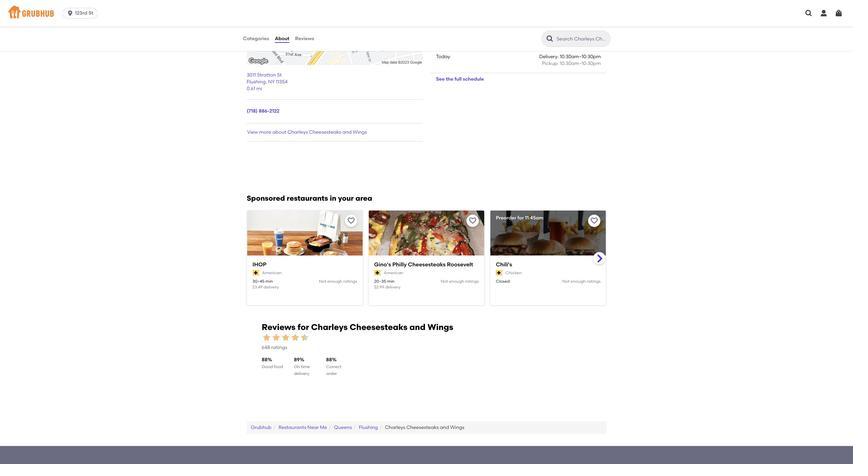 Task type: describe. For each thing, give the bounding box(es) containing it.
reviews button
[[295, 27, 315, 51]]

restaurants near me
[[279, 425, 327, 431]]

area
[[356, 194, 373, 203]]

(718) 886-2122
[[247, 109, 280, 114]]

near
[[308, 425, 319, 431]]

restaurants
[[287, 194, 328, 203]]

st inside 3011 stratton st flushing , ny 11354 0.61 mi
[[277, 72, 282, 78]]

food
[[274, 365, 283, 370]]

about
[[273, 129, 287, 135]]

gino's philly cheesesteaks roosevelt link
[[375, 261, 479, 269]]

grubhub
[[251, 425, 272, 431]]

chili's link
[[496, 261, 601, 269]]

ratings for ihop
[[344, 280, 358, 284]]

mi
[[257, 86, 262, 92]]

chili's
[[496, 262, 513, 268]]

time
[[301, 365, 310, 370]]

not enough ratings for chili's
[[563, 280, 601, 284]]

see the full schedule button
[[431, 73, 490, 85]]

0 vertical spatial wings
[[353, 129, 367, 135]]

reviews for charleys cheesesteaks and wings
[[262, 323, 454, 333]]

648
[[262, 345, 270, 351]]

ihop
[[253, 262, 267, 268]]

save this restaurant image for gino's philly cheesesteaks roosevelt
[[469, 217, 477, 225]]

20–35 min $2.99 delivery
[[375, 280, 401, 290]]

philly
[[393, 262, 407, 268]]

gino's philly cheesesteaks roosevelt logo image
[[369, 211, 485, 268]]

delivery for ihop
[[264, 285, 279, 290]]

123rd st button
[[62, 8, 101, 19]]

1 vertical spatial charleys
[[311, 323, 348, 333]]

me
[[320, 425, 327, 431]]

stratton
[[257, 72, 276, 78]]

pickup:
[[543, 61, 559, 67]]

1 horizontal spatial svg image
[[836, 9, 844, 17]]

search icon image
[[546, 35, 554, 43]]

3011 stratton st flushing , ny 11354 0.61 mi
[[247, 72, 288, 92]]

648 ratings
[[262, 345, 288, 351]]

delivery:
[[540, 54, 559, 60]]

delivery: 10:30am–10:30pm
[[540, 54, 602, 60]]

enough for ihop
[[328, 280, 343, 284]]

correct
[[327, 365, 342, 370]]

enough for gino's philly cheesesteaks roosevelt
[[449, 280, 465, 284]]

roosevelt
[[447, 262, 474, 268]]

reviews for reviews
[[295, 36, 314, 42]]

88 for 88 correct order
[[327, 358, 332, 364]]

charleys cheesesteaks and wings link
[[385, 425, 465, 431]]

on
[[294, 365, 300, 370]]

not for chili's
[[563, 280, 570, 284]]

reviews for reviews for charleys cheesesteaks and wings
[[262, 323, 296, 333]]

not for gino's philly cheesesteaks roosevelt
[[441, 280, 448, 284]]

(718)
[[247, 109, 258, 114]]

american for gino's philly cheesesteaks roosevelt
[[384, 271, 404, 276]]

enough for chili's
[[571, 280, 586, 284]]

ihop link
[[253, 261, 358, 269]]

not enough ratings for gino's philly cheesesteaks roosevelt
[[441, 280, 479, 284]]

chili's logo image
[[491, 211, 607, 268]]

min for ihop
[[266, 280, 273, 284]]

queens
[[334, 425, 352, 431]]

min for gino's philly cheesesteaks roosevelt
[[387, 280, 395, 284]]

30–45
[[253, 280, 265, 284]]

about
[[275, 36, 290, 42]]

subscription pass image
[[496, 271, 503, 276]]

ny
[[268, 79, 275, 85]]

gino's philly cheesesteaks roosevelt
[[375, 262, 474, 268]]

today
[[437, 54, 451, 60]]

save this restaurant button for ihop
[[345, 215, 358, 227]]

svg image inside 123rd st button
[[67, 10, 74, 17]]

123rd
[[75, 10, 87, 16]]

1 svg image from the left
[[806, 9, 814, 17]]

11:45am
[[526, 215, 544, 221]]

123rd st
[[75, 10, 93, 16]]

1 vertical spatial wings
[[428, 323, 454, 333]]

flushing inside 3011 stratton st flushing , ny 11354 0.61 mi
[[247, 79, 266, 85]]

the
[[446, 76, 454, 82]]



Task type: vqa. For each thing, say whether or not it's contained in the screenshot.
third Not enough ratings from right
yes



Task type: locate. For each thing, give the bounding box(es) containing it.
1 vertical spatial st
[[277, 72, 282, 78]]

1 min from the left
[[266, 280, 273, 284]]

st right 123rd
[[89, 10, 93, 16]]

save this restaurant image for ihop
[[347, 217, 356, 225]]

ratings for gino's philly cheesesteaks roosevelt
[[466, 280, 479, 284]]

view more about charleys cheesesteaks and wings
[[247, 129, 367, 135]]

save this restaurant image for chili's
[[591, 217, 599, 225]]

1 not enough ratings from the left
[[319, 280, 358, 284]]

20–35
[[375, 280, 387, 284]]

st up 11354
[[277, 72, 282, 78]]

restaurants near me link
[[279, 425, 327, 431]]

sponsored
[[247, 194, 285, 203]]

american down philly
[[384, 271, 404, 276]]

delivery inside 89 on time delivery
[[294, 372, 310, 377]]

for for reviews
[[298, 323, 309, 333]]

3 save this restaurant image from the left
[[591, 217, 599, 225]]

your
[[338, 194, 354, 203]]

0 horizontal spatial not enough ratings
[[319, 280, 358, 284]]

1 vertical spatial reviews
[[262, 323, 296, 333]]

reviews inside button
[[295, 36, 314, 42]]

2 svg image from the left
[[821, 9, 829, 17]]

0 vertical spatial reviews
[[295, 36, 314, 42]]

0 vertical spatial for
[[518, 215, 524, 221]]

main navigation navigation
[[0, 0, 854, 27]]

10:30am–10:30pm for delivery: 10:30am–10:30pm
[[560, 54, 602, 60]]

0 horizontal spatial delivery
[[264, 285, 279, 290]]

1 horizontal spatial american
[[384, 271, 404, 276]]

1 horizontal spatial enough
[[449, 280, 465, 284]]

2 vertical spatial and
[[440, 425, 450, 431]]

0 horizontal spatial american
[[262, 271, 282, 276]]

1 horizontal spatial flushing
[[359, 425, 378, 431]]

89
[[294, 358, 300, 364]]

in
[[330, 194, 337, 203]]

0 horizontal spatial subscription pass image
[[253, 271, 260, 276]]

1 10:30am–10:30pm from the top
[[560, 54, 602, 60]]

american for ihop
[[262, 271, 282, 276]]

about button
[[275, 27, 290, 51]]

0.61
[[247, 86, 255, 92]]

min right 30–45
[[266, 280, 273, 284]]

10:30am–10:30pm
[[560, 54, 602, 60], [560, 61, 602, 67]]

flushing link
[[359, 425, 378, 431]]

1 horizontal spatial save this restaurant image
[[469, 217, 477, 225]]

cheesesteaks
[[309, 129, 342, 135], [408, 262, 446, 268], [350, 323, 408, 333], [407, 425, 439, 431]]

not down chili's link
[[563, 280, 570, 284]]

0 horizontal spatial and
[[343, 129, 352, 135]]

enough
[[328, 280, 343, 284], [449, 280, 465, 284], [571, 280, 586, 284]]

not enough ratings
[[319, 280, 358, 284], [441, 280, 479, 284], [563, 280, 601, 284]]

st
[[89, 10, 93, 16], [277, 72, 282, 78]]

wings
[[353, 129, 367, 135], [428, 323, 454, 333], [451, 425, 465, 431]]

sponsored restaurants in your area
[[247, 194, 373, 203]]

ratings
[[344, 280, 358, 284], [466, 280, 479, 284], [587, 280, 601, 284], [272, 345, 288, 351]]

1 horizontal spatial for
[[518, 215, 524, 221]]

2 save this restaurant image from the left
[[469, 217, 477, 225]]

not down ihop link
[[319, 280, 327, 284]]

10:30am–10:30pm down delivery: 10:30am–10:30pm
[[560, 61, 602, 67]]

2 subscription pass image from the left
[[375, 271, 381, 276]]

2 save this restaurant button from the left
[[467, 215, 479, 227]]

1 subscription pass image from the left
[[253, 271, 260, 276]]

not enough ratings for ihop
[[319, 280, 358, 284]]

2 horizontal spatial delivery
[[386, 285, 401, 290]]

2 not from the left
[[441, 280, 448, 284]]

restaurants
[[279, 425, 307, 431]]

american up 30–45 min $3.49 delivery
[[262, 271, 282, 276]]

0 horizontal spatial min
[[266, 280, 273, 284]]

for
[[518, 215, 524, 221], [298, 323, 309, 333]]

chicken
[[506, 271, 522, 276]]

min
[[266, 280, 273, 284], [387, 280, 395, 284]]

pickup: 10:30am–10:30pm
[[543, 61, 602, 67]]

$2.99
[[375, 285, 385, 290]]

for for preorder
[[518, 215, 524, 221]]

ratings for chili's
[[587, 280, 601, 284]]

3011
[[247, 72, 256, 78]]

88 good food
[[262, 358, 283, 370]]

delivery right $3.49
[[264, 285, 279, 290]]

0 horizontal spatial enough
[[328, 280, 343, 284]]

1 horizontal spatial 88
[[327, 358, 332, 364]]

0 vertical spatial 10:30am–10:30pm
[[560, 54, 602, 60]]

subscription pass image up 30–45
[[253, 271, 260, 276]]

10:30am–10:30pm up pickup: 10:30am–10:30pm at the top of the page
[[560, 54, 602, 60]]

flushing right queens link
[[359, 425, 378, 431]]

886-
[[259, 109, 270, 114]]

delivery down time
[[294, 372, 310, 377]]

88 up correct
[[327, 358, 332, 364]]

schedule
[[463, 76, 484, 82]]

88 for 88 good food
[[262, 358, 268, 364]]

save this restaurant image
[[347, 217, 356, 225], [469, 217, 477, 225], [591, 217, 599, 225]]

3 save this restaurant button from the left
[[589, 215, 601, 227]]

1 horizontal spatial delivery
[[294, 372, 310, 377]]

not down roosevelt
[[441, 280, 448, 284]]

svg image
[[836, 9, 844, 17], [67, 10, 74, 17]]

1 save this restaurant button from the left
[[345, 215, 358, 227]]

2 horizontal spatial not
[[563, 280, 570, 284]]

2 horizontal spatial charleys
[[385, 425, 406, 431]]

0 horizontal spatial st
[[89, 10, 93, 16]]

0 vertical spatial flushing
[[247, 79, 266, 85]]

full
[[455, 76, 462, 82]]

subscription pass image for ihop
[[253, 271, 260, 276]]

1 save this restaurant image from the left
[[347, 217, 356, 225]]

88 up the good
[[262, 358, 268, 364]]

2 american from the left
[[384, 271, 404, 276]]

1 enough from the left
[[328, 280, 343, 284]]

and
[[343, 129, 352, 135], [410, 323, 426, 333], [440, 425, 450, 431]]

88 inside 88 good food
[[262, 358, 268, 364]]

good
[[262, 365, 273, 370]]

save this restaurant button
[[345, 215, 358, 227], [467, 215, 479, 227], [589, 215, 601, 227]]

view
[[247, 129, 258, 135]]

0 horizontal spatial save this restaurant image
[[347, 217, 356, 225]]

2 vertical spatial charleys
[[385, 425, 406, 431]]

min inside "20–35 min $2.99 delivery"
[[387, 280, 395, 284]]

0 vertical spatial st
[[89, 10, 93, 16]]

1 not from the left
[[319, 280, 327, 284]]

1 horizontal spatial save this restaurant button
[[467, 215, 479, 227]]

2 horizontal spatial enough
[[571, 280, 586, 284]]

1 horizontal spatial not enough ratings
[[441, 280, 479, 284]]

0 horizontal spatial svg image
[[67, 10, 74, 17]]

american
[[262, 271, 282, 276], [384, 271, 404, 276]]

delivery for gino's philly cheesesteaks roosevelt
[[386, 285, 401, 290]]

88
[[262, 358, 268, 364], [327, 358, 332, 364]]

1 vertical spatial flushing
[[359, 425, 378, 431]]

1 horizontal spatial subscription pass image
[[375, 271, 381, 276]]

see the full schedule
[[437, 76, 484, 82]]

,
[[266, 79, 267, 85]]

$$$$$
[[247, 18, 260, 24]]

0 horizontal spatial 88
[[262, 358, 268, 364]]

delivery right $2.99
[[386, 285, 401, 290]]

1 horizontal spatial and
[[410, 323, 426, 333]]

delivery inside "20–35 min $2.99 delivery"
[[386, 285, 401, 290]]

order
[[327, 372, 337, 377]]

reviews right about
[[295, 36, 314, 42]]

st inside 123rd st button
[[89, 10, 93, 16]]

1 vertical spatial for
[[298, 323, 309, 333]]

svg image
[[806, 9, 814, 17], [821, 9, 829, 17]]

categories
[[243, 36, 269, 42]]

closed
[[496, 280, 510, 284]]

preorder for 11:45am
[[496, 215, 544, 221]]

30–45 min $3.49 delivery
[[253, 280, 279, 290]]

2 not enough ratings from the left
[[441, 280, 479, 284]]

0 horizontal spatial for
[[298, 323, 309, 333]]

3 enough from the left
[[571, 280, 586, 284]]

10:30am–10:30pm for pickup: 10:30am–10:30pm
[[560, 61, 602, 67]]

delivery inside 30–45 min $3.49 delivery
[[264, 285, 279, 290]]

0 vertical spatial and
[[343, 129, 352, 135]]

min right 20–35
[[387, 280, 395, 284]]

0 horizontal spatial flushing
[[247, 79, 266, 85]]

88 inside 88 correct order
[[327, 358, 332, 364]]

2 horizontal spatial and
[[440, 425, 450, 431]]

Search Charleys Cheesesteaks and Wings search field
[[557, 36, 609, 42]]

queens link
[[334, 425, 352, 431]]

3 not enough ratings from the left
[[563, 280, 601, 284]]

subscription pass image
[[253, 271, 260, 276], [375, 271, 381, 276]]

1 vertical spatial and
[[410, 323, 426, 333]]

2 vertical spatial wings
[[451, 425, 465, 431]]

0 vertical spatial charleys
[[288, 129, 308, 135]]

gino's
[[375, 262, 391, 268]]

reviews
[[295, 36, 314, 42], [262, 323, 296, 333]]

for up '89'
[[298, 323, 309, 333]]

3 not from the left
[[563, 280, 570, 284]]

1 88 from the left
[[262, 358, 268, 364]]

89 on time delivery
[[294, 358, 310, 377]]

1 horizontal spatial st
[[277, 72, 282, 78]]

0 horizontal spatial charleys
[[288, 129, 308, 135]]

star icon image
[[262, 333, 272, 343], [272, 333, 281, 343], [281, 333, 291, 343], [291, 333, 300, 343], [300, 333, 310, 343], [300, 333, 310, 343]]

2 min from the left
[[387, 280, 395, 284]]

reviews up 648 ratings
[[262, 323, 296, 333]]

subscription pass image for gino's philly cheesesteaks roosevelt
[[375, 271, 381, 276]]

charleys cheesesteaks and wings
[[385, 425, 465, 431]]

ihop logo image
[[247, 211, 363, 268]]

save this restaurant button for gino's philly cheesesteaks roosevelt
[[467, 215, 479, 227]]

min inside 30–45 min $3.49 delivery
[[266, 280, 273, 284]]

1 horizontal spatial not
[[441, 280, 448, 284]]

grubhub link
[[251, 425, 272, 431]]

see
[[437, 76, 445, 82]]

categories button
[[243, 27, 270, 51]]

2 horizontal spatial save this restaurant image
[[591, 217, 599, 225]]

2 horizontal spatial not enough ratings
[[563, 280, 601, 284]]

88 correct order
[[327, 358, 342, 377]]

11354
[[276, 79, 288, 85]]

(718) 886-2122 button
[[247, 108, 280, 115]]

delivery
[[264, 285, 279, 290], [386, 285, 401, 290], [294, 372, 310, 377]]

flushing up mi
[[247, 79, 266, 85]]

1 horizontal spatial min
[[387, 280, 395, 284]]

2 horizontal spatial save this restaurant button
[[589, 215, 601, 227]]

2122
[[270, 109, 280, 114]]

1 horizontal spatial charleys
[[311, 323, 348, 333]]

0 horizontal spatial not
[[319, 280, 327, 284]]

not for ihop
[[319, 280, 327, 284]]

1 horizontal spatial svg image
[[821, 9, 829, 17]]

subscription pass image up 20–35
[[375, 271, 381, 276]]

flushing
[[247, 79, 266, 85], [359, 425, 378, 431]]

2 enough from the left
[[449, 280, 465, 284]]

more
[[259, 129, 272, 135]]

preorder
[[496, 215, 517, 221]]

0 horizontal spatial save this restaurant button
[[345, 215, 358, 227]]

2 88 from the left
[[327, 358, 332, 364]]

$3.49
[[253, 285, 263, 290]]

for left 11:45am
[[518, 215, 524, 221]]

save this restaurant button for chili's
[[589, 215, 601, 227]]

1 vertical spatial 10:30am–10:30pm
[[560, 61, 602, 67]]

1 american from the left
[[262, 271, 282, 276]]

2 10:30am–10:30pm from the top
[[560, 61, 602, 67]]

not
[[319, 280, 327, 284], [441, 280, 448, 284], [563, 280, 570, 284]]

0 horizontal spatial svg image
[[806, 9, 814, 17]]



